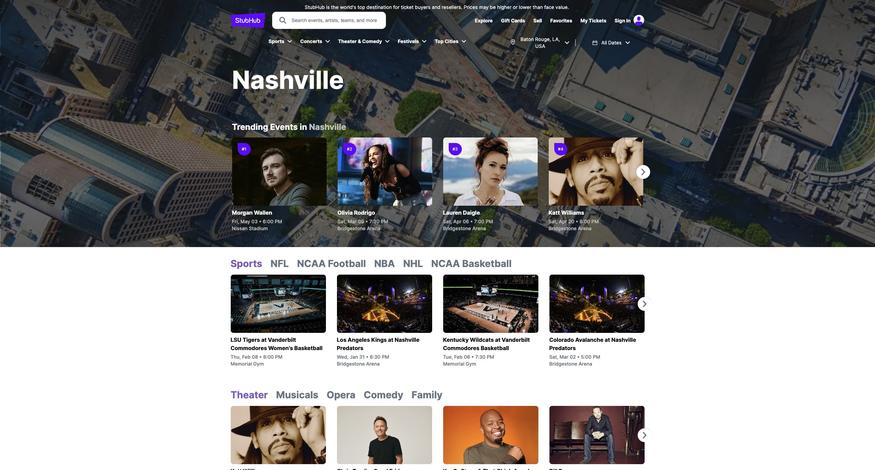 Task type: describe. For each thing, give the bounding box(es) containing it.
tue,
[[443, 354, 453, 360]]

memorial inside lsu tigers  at vanderbilt commodores women's basketball thu, feb 08 • 8:00 pm memorial gym
[[231, 361, 252, 367]]

colorado
[[549, 337, 574, 344]]

stubhub
[[305, 4, 325, 10]]

• inside morgan wallen fri, may 03 • 6:00 pm nissan stadium
[[259, 219, 262, 225]]

0 horizontal spatial sports
[[231, 258, 262, 270]]

stubhub image
[[231, 12, 265, 29]]

top cities link
[[431, 34, 461, 49]]

concerts link
[[297, 34, 325, 49]]

6:30
[[370, 354, 381, 360]]

at for lsu
[[261, 337, 267, 344]]

08
[[252, 354, 258, 360]]

nhl
[[403, 258, 423, 270]]

7:30 inside olivia rodrigo sat, mar 09 • 7:30 pm bridgestone arena
[[369, 219, 380, 225]]

nba
[[374, 258, 395, 270]]

nashville inside los angeles kings at nashville predators wed, jan 31 • 6:30 pm bridgestone arena
[[395, 337, 419, 344]]

morgan
[[232, 209, 253, 216]]

5:00
[[581, 354, 592, 360]]

ticket
[[401, 4, 414, 10]]

angeles
[[348, 337, 370, 344]]

#1
[[242, 147, 246, 152]]

bridgestone inside los angeles kings at nashville predators wed, jan 31 • 6:30 pm bridgestone arena
[[337, 361, 365, 367]]

1 vertical spatial comedy
[[364, 389, 403, 401]]

be
[[490, 4, 496, 10]]

my tickets link
[[581, 18, 606, 23]]

williams
[[561, 209, 584, 216]]

20
[[568, 219, 574, 225]]

cities
[[445, 38, 458, 44]]

apr for lauren
[[453, 219, 462, 225]]

#4
[[558, 147, 563, 152]]

bridgestone for olivia
[[338, 226, 366, 231]]

• inside lauren daigle sat, apr 06 • 7:00 pm bridgestone arena
[[470, 219, 473, 225]]

in
[[626, 18, 631, 23]]

sell link
[[533, 18, 542, 23]]

gift cards
[[501, 18, 525, 23]]

cards
[[511, 18, 525, 23]]

theater for theater & comedy
[[338, 38, 357, 44]]

lauren daigle sat, apr 06 • 7:00 pm bridgestone arena
[[443, 209, 493, 231]]

than
[[533, 4, 543, 10]]

pm inside lauren daigle sat, apr 06 • 7:00 pm bridgestone arena
[[486, 219, 493, 225]]

sign
[[615, 18, 625, 23]]

events
[[270, 122, 298, 132]]

ncaa for ncaa basketball
[[431, 258, 460, 270]]

katt williams sat, apr 20 • 8:00 pm bridgestone arena
[[549, 209, 599, 231]]

top cities
[[435, 38, 458, 44]]

arena for katt williams
[[578, 226, 592, 231]]

• inside los angeles kings at nashville predators wed, jan 31 • 6:30 pm bridgestone arena
[[366, 354, 369, 360]]

value.
[[556, 4, 569, 10]]

women's
[[268, 345, 293, 352]]

pm inside lsu tigers  at vanderbilt commodores women's basketball thu, feb 08 • 8:00 pm memorial gym
[[275, 354, 283, 360]]

los
[[337, 337, 346, 344]]

arena for lauren daigle
[[472, 226, 486, 231]]

commodores for kentucky
[[443, 345, 479, 352]]

gift cards link
[[501, 18, 525, 23]]

pm inside olivia rodrigo sat, mar 09 • 7:30 pm bridgestone arena
[[381, 219, 388, 225]]

predators inside colorado avalanche at nashville predators sat, mar 02 • 5:00 pm bridgestone arena
[[549, 345, 576, 352]]

for
[[393, 4, 400, 10]]

03
[[251, 219, 258, 225]]

rouge,
[[535, 36, 551, 42]]

football
[[328, 258, 366, 270]]

lower
[[519, 4, 531, 10]]

8:00 inside katt williams sat, apr 20 • 8:00 pm bridgestone arena
[[580, 219, 590, 225]]

concerts
[[300, 38, 322, 44]]

top
[[358, 4, 365, 10]]

#2
[[347, 147, 352, 152]]

the
[[331, 4, 339, 10]]

rodrigo
[[354, 209, 375, 216]]

in
[[300, 122, 307, 132]]

tigers
[[243, 337, 260, 344]]

commodores for lsu
[[231, 345, 267, 352]]

gym inside kentucky wildcats at vanderbilt commodores basketball tue, feb 06 • 7:30 pm memorial gym
[[466, 361, 476, 367]]

kentucky
[[443, 337, 469, 344]]

0 vertical spatial comedy
[[362, 38, 382, 44]]

is
[[326, 4, 330, 10]]

6:00
[[263, 219, 273, 225]]

lsu tigers  at vanderbilt commodores women's basketball thu, feb 08 • 8:00 pm memorial gym
[[231, 337, 323, 367]]

ncaa for ncaa football
[[297, 258, 326, 270]]

at inside los angeles kings at nashville predators wed, jan 31 • 6:30 pm bridgestone arena
[[388, 337, 393, 344]]

feb inside kentucky wildcats at vanderbilt commodores basketball tue, feb 06 • 7:30 pm memorial gym
[[454, 354, 463, 360]]

musicals
[[276, 389, 318, 401]]

festivals
[[398, 38, 419, 44]]

bridgestone for katt
[[549, 226, 577, 231]]

sat, inside colorado avalanche at nashville predators sat, mar 02 • 5:00 pm bridgestone arena
[[549, 354, 558, 360]]

explore
[[475, 18, 493, 23]]

thu,
[[231, 354, 241, 360]]

and
[[432, 4, 440, 10]]

nashville inside colorado avalanche at nashville predators sat, mar 02 • 5:00 pm bridgestone arena
[[611, 337, 636, 344]]

my
[[581, 18, 588, 23]]

sell
[[533, 18, 542, 23]]

gift
[[501, 18, 510, 23]]

• inside katt williams sat, apr 20 • 8:00 pm bridgestone arena
[[576, 219, 578, 225]]

wed,
[[337, 354, 349, 360]]

vanderbilt for women's
[[268, 337, 296, 344]]

arena inside los angeles kings at nashville predators wed, jan 31 • 6:30 pm bridgestone arena
[[366, 361, 380, 367]]

ncaa basketball
[[431, 258, 512, 270]]

wallen
[[254, 209, 272, 216]]

vanderbilt for basketball
[[502, 337, 530, 344]]

ncaa football
[[297, 258, 366, 270]]

baton
[[521, 36, 534, 42]]

opera
[[327, 389, 356, 401]]

colorado avalanche at nashville predators sat, mar 02 • 5:00 pm bridgestone arena
[[549, 337, 636, 367]]

pm inside colorado avalanche at nashville predators sat, mar 02 • 5:00 pm bridgestone arena
[[593, 354, 600, 360]]

06 inside kentucky wildcats at vanderbilt commodores basketball tue, feb 06 • 7:30 pm memorial gym
[[464, 354, 470, 360]]

sat, for katt
[[549, 219, 558, 225]]

bridgestone inside colorado avalanche at nashville predators sat, mar 02 • 5:00 pm bridgestone arena
[[549, 361, 577, 367]]

• inside colorado avalanche at nashville predators sat, mar 02 • 5:00 pm bridgestone arena
[[577, 354, 580, 360]]

at for kentucky
[[495, 337, 500, 344]]

• inside kentucky wildcats at vanderbilt commodores basketball tue, feb 06 • 7:30 pm memorial gym
[[471, 354, 474, 360]]



Task type: locate. For each thing, give the bounding box(es) containing it.
3 at from the left
[[495, 337, 500, 344]]

0 horizontal spatial 8:00
[[263, 354, 274, 360]]

bridgestone down 09
[[338, 226, 366, 231]]

basketball inside lsu tigers  at vanderbilt commodores women's basketball thu, feb 08 • 8:00 pm memorial gym
[[294, 345, 323, 352]]

#3
[[453, 147, 458, 152]]

pm down women's at the bottom
[[275, 354, 283, 360]]

kings
[[371, 337, 387, 344]]

2 memorial from the left
[[443, 361, 464, 367]]

lauren
[[443, 209, 462, 216]]

1 horizontal spatial nashville
[[395, 337, 419, 344]]

sat, for lauren
[[443, 219, 452, 225]]

0 horizontal spatial commodores
[[231, 345, 267, 352]]

higher
[[497, 4, 512, 10]]

olivia
[[338, 209, 353, 216]]

basketball inside kentucky wildcats at vanderbilt commodores basketball tue, feb 06 • 7:30 pm memorial gym
[[481, 345, 509, 352]]

pm inside katt williams sat, apr 20 • 8:00 pm bridgestone arena
[[592, 219, 599, 225]]

jan
[[350, 354, 358, 360]]

family
[[412, 389, 443, 401]]

predators
[[337, 345, 363, 352], [549, 345, 576, 352]]

1 horizontal spatial 7:30
[[475, 354, 486, 360]]

1 vertical spatial theater
[[231, 389, 268, 401]]

predators inside los angeles kings at nashville predators wed, jan 31 • 6:30 pm bridgestone arena
[[337, 345, 363, 352]]

• down wildcats
[[471, 354, 474, 360]]

theater for theater
[[231, 389, 268, 401]]

• right 20
[[576, 219, 578, 225]]

apr inside lauren daigle sat, apr 06 • 7:00 pm bridgestone arena
[[453, 219, 462, 225]]

pm right "6:00"
[[275, 219, 282, 225]]

1 horizontal spatial sports
[[269, 38, 284, 44]]

sat, down 'colorado' at the bottom of the page
[[549, 354, 558, 360]]

at for colorado
[[605, 337, 610, 344]]

sign in link
[[615, 18, 631, 23]]

at inside lsu tigers  at vanderbilt commodores women's basketball thu, feb 08 • 8:00 pm memorial gym
[[261, 337, 267, 344]]

ncaa right nfl
[[297, 258, 326, 270]]

8:00 inside lsu tigers  at vanderbilt commodores women's basketball thu, feb 08 • 8:00 pm memorial gym
[[263, 354, 274, 360]]

1 ncaa from the left
[[297, 258, 326, 270]]

2 ncaa from the left
[[431, 258, 460, 270]]

31
[[359, 354, 365, 360]]

commodores inside lsu tigers  at vanderbilt commodores women's basketball thu, feb 08 • 8:00 pm memorial gym
[[231, 345, 267, 352]]

bridgestone down lauren at right
[[443, 226, 471, 231]]

gym inside lsu tigers  at vanderbilt commodores women's basketball thu, feb 08 • 8:00 pm memorial gym
[[253, 361, 264, 367]]

pm right 09
[[381, 219, 388, 225]]

1 vanderbilt from the left
[[268, 337, 296, 344]]

0 vertical spatial mar
[[348, 219, 357, 225]]

sat, down the 'katt'
[[549, 219, 558, 225]]

2 vanderbilt from the left
[[502, 337, 530, 344]]

at right tigers
[[261, 337, 267, 344]]

sports left nfl
[[231, 258, 262, 270]]

1 vertical spatial mar
[[560, 354, 569, 360]]

pm right 7:00
[[486, 219, 493, 225]]

apr down lauren at right
[[453, 219, 462, 225]]

0 horizontal spatial apr
[[453, 219, 462, 225]]

0 vertical spatial sports
[[269, 38, 284, 44]]

• inside lsu tigers  at vanderbilt commodores women's basketball thu, feb 08 • 8:00 pm memorial gym
[[259, 354, 262, 360]]

sat, down lauren at right
[[443, 219, 452, 225]]

feb left 08
[[242, 354, 251, 360]]

pm down wildcats
[[487, 354, 494, 360]]

1 commodores from the left
[[231, 345, 267, 352]]

nashville
[[232, 65, 344, 95], [395, 337, 419, 344], [611, 337, 636, 344]]

7:30 down wildcats
[[475, 354, 486, 360]]

predators down 'colorado' at the bottom of the page
[[549, 345, 576, 352]]

• inside olivia rodrigo sat, mar 09 • 7:30 pm bridgestone arena
[[365, 219, 368, 225]]

1 horizontal spatial mar
[[560, 354, 569, 360]]

destination
[[367, 4, 392, 10]]

sign in
[[615, 18, 631, 23]]

may
[[479, 4, 489, 10]]

vanderbilt
[[268, 337, 296, 344], [502, 337, 530, 344]]

top
[[435, 38, 444, 44]]

sat, inside olivia rodrigo sat, mar 09 • 7:30 pm bridgestone arena
[[338, 219, 347, 225]]

pm inside morgan wallen fri, may 03 • 6:00 pm nissan stadium
[[275, 219, 282, 225]]

0 horizontal spatial nashville
[[232, 65, 344, 95]]

2 gym from the left
[[466, 361, 476, 367]]

0 vertical spatial theater
[[338, 38, 357, 44]]

arena down 6:30
[[366, 361, 380, 367]]

0 vertical spatial 06
[[463, 219, 469, 225]]

los angeles kings at nashville predators wed, jan 31 • 6:30 pm bridgestone arena
[[337, 337, 419, 367]]

arena down rodrigo
[[367, 226, 380, 231]]

1 horizontal spatial feb
[[454, 354, 463, 360]]

arena inside colorado avalanche at nashville predators sat, mar 02 • 5:00 pm bridgestone arena
[[579, 361, 592, 367]]

at
[[261, 337, 267, 344], [388, 337, 393, 344], [495, 337, 500, 344], [605, 337, 610, 344]]

favorites
[[550, 18, 572, 23]]

• right 09
[[365, 219, 368, 225]]

at inside kentucky wildcats at vanderbilt commodores basketball tue, feb 06 • 7:30 pm memorial gym
[[495, 337, 500, 344]]

world's
[[340, 4, 356, 10]]

katt
[[549, 209, 560, 216]]

dates
[[608, 40, 622, 46]]

arena down 7:00
[[472, 226, 486, 231]]

sports left concerts link
[[269, 38, 284, 44]]

trending
[[232, 122, 268, 132]]

sports
[[269, 38, 284, 44], [231, 258, 262, 270]]

1 vertical spatial 8:00
[[263, 354, 274, 360]]

morgan wallen fri, may 03 • 6:00 pm nissan stadium
[[232, 209, 282, 231]]

stubhub is the world's top destination for ticket buyers and resellers. prices may be higher or lower than face value.
[[305, 4, 569, 10]]

7:30 down rodrigo
[[369, 219, 380, 225]]

sat, inside katt williams sat, apr 20 • 8:00 pm bridgestone arena
[[549, 219, 558, 225]]

nfl
[[271, 258, 289, 270]]

daigle
[[463, 209, 480, 216]]

0 horizontal spatial gym
[[253, 361, 264, 367]]

1 horizontal spatial apr
[[559, 219, 567, 225]]

sat, for olivia
[[338, 219, 347, 225]]

commodores
[[231, 345, 267, 352], [443, 345, 479, 352]]

1 feb from the left
[[242, 354, 251, 360]]

7:30
[[369, 219, 380, 225], [475, 354, 486, 360]]

0 horizontal spatial ncaa
[[297, 258, 326, 270]]

memorial down thu,
[[231, 361, 252, 367]]

• left 7:00
[[470, 219, 473, 225]]

bridgestone down 20
[[549, 226, 577, 231]]

0 horizontal spatial theater
[[231, 389, 268, 401]]

06 right tue,
[[464, 354, 470, 360]]

pm right 5:00
[[593, 354, 600, 360]]

resellers.
[[442, 4, 462, 10]]

ncaa
[[297, 258, 326, 270], [431, 258, 460, 270]]

apr left 20
[[559, 219, 567, 225]]

1 apr from the left
[[453, 219, 462, 225]]

gym down 08
[[253, 361, 264, 367]]

nissan
[[232, 226, 248, 231]]

• right 03
[[259, 219, 262, 225]]

gym
[[253, 361, 264, 367], [466, 361, 476, 367]]

1 gym from the left
[[253, 361, 264, 367]]

explore link
[[475, 18, 493, 23]]

theater & comedy link
[[335, 34, 385, 49]]

02
[[570, 354, 576, 360]]

09
[[358, 219, 364, 225]]

wildcats
[[470, 337, 494, 344]]

bridgestone inside katt williams sat, apr 20 • 8:00 pm bridgestone arena
[[549, 226, 577, 231]]

• right 08
[[259, 354, 262, 360]]

bridgestone inside olivia rodrigo sat, mar 09 • 7:30 pm bridgestone arena
[[338, 226, 366, 231]]

0 horizontal spatial memorial
[[231, 361, 252, 367]]

avalanche
[[575, 337, 604, 344]]

vanderbilt up women's at the bottom
[[268, 337, 296, 344]]

bridgestone for lauren
[[443, 226, 471, 231]]

• right 02
[[577, 354, 580, 360]]

bridgestone down jan
[[337, 361, 365, 367]]

theater & comedy
[[338, 38, 382, 44]]

usa
[[535, 43, 545, 49]]

fri,
[[232, 219, 239, 225]]

&
[[358, 38, 361, 44]]

8:00 right 20
[[580, 219, 590, 225]]

1 memorial from the left
[[231, 361, 252, 367]]

kentucky wildcats at vanderbilt commodores basketball tue, feb 06 • 7:30 pm memorial gym
[[443, 337, 530, 367]]

2 at from the left
[[388, 337, 393, 344]]

vanderbilt inside lsu tigers  at vanderbilt commodores women's basketball thu, feb 08 • 8:00 pm memorial gym
[[268, 337, 296, 344]]

0 horizontal spatial 7:30
[[369, 219, 380, 225]]

commodores down tigers
[[231, 345, 267, 352]]

4 at from the left
[[605, 337, 610, 344]]

tickets
[[589, 18, 606, 23]]

stadium
[[249, 226, 268, 231]]

arena
[[367, 226, 380, 231], [472, 226, 486, 231], [578, 226, 592, 231], [366, 361, 380, 367], [579, 361, 592, 367]]

apr inside katt williams sat, apr 20 • 8:00 pm bridgestone arena
[[559, 219, 567, 225]]

2 predators from the left
[[549, 345, 576, 352]]

06 inside lauren daigle sat, apr 06 • 7:00 pm bridgestone arena
[[463, 219, 469, 225]]

all dates
[[601, 40, 622, 46]]

0 horizontal spatial predators
[[337, 345, 363, 352]]

at right "avalanche"
[[605, 337, 610, 344]]

pm right 20
[[592, 219, 599, 225]]

at right wildcats
[[495, 337, 500, 344]]

feb
[[242, 354, 251, 360], [454, 354, 463, 360]]

memorial inside kentucky wildcats at vanderbilt commodores basketball tue, feb 06 • 7:30 pm memorial gym
[[443, 361, 464, 367]]

0 horizontal spatial feb
[[242, 354, 251, 360]]

mar left 09
[[348, 219, 357, 225]]

1 horizontal spatial theater
[[338, 38, 357, 44]]

baton rouge, la, usa button
[[507, 32, 573, 54]]

1 horizontal spatial ncaa
[[431, 258, 460, 270]]

sports link
[[265, 34, 287, 49]]

pm
[[275, 219, 282, 225], [381, 219, 388, 225], [486, 219, 493, 225], [592, 219, 599, 225], [275, 354, 283, 360], [382, 354, 389, 360], [487, 354, 494, 360], [593, 354, 600, 360]]

arena down williams on the right top
[[578, 226, 592, 231]]

sat,
[[338, 219, 347, 225], [443, 219, 452, 225], [549, 219, 558, 225], [549, 354, 558, 360]]

trending events in
[[232, 122, 307, 132]]

0 vertical spatial 8:00
[[580, 219, 590, 225]]

1 horizontal spatial vanderbilt
[[502, 337, 530, 344]]

arena down 5:00
[[579, 361, 592, 367]]

1 at from the left
[[261, 337, 267, 344]]

ncaa right nhl
[[431, 258, 460, 270]]

mar
[[348, 219, 357, 225], [560, 354, 569, 360]]

06
[[463, 219, 469, 225], [464, 354, 470, 360]]

pm inside kentucky wildcats at vanderbilt commodores basketball tue, feb 06 • 7:30 pm memorial gym
[[487, 354, 494, 360]]

olivia rodrigo sat, mar 09 • 7:30 pm bridgestone arena
[[338, 209, 388, 231]]

feb right tue,
[[454, 354, 463, 360]]

sat, inside lauren daigle sat, apr 06 • 7:00 pm bridgestone arena
[[443, 219, 452, 225]]

1 horizontal spatial commodores
[[443, 345, 479, 352]]

at right kings
[[388, 337, 393, 344]]

06 down daigle
[[463, 219, 469, 225]]

feb inside lsu tigers  at vanderbilt commodores women's basketball thu, feb 08 • 8:00 pm memorial gym
[[242, 354, 251, 360]]

1 vertical spatial 06
[[464, 354, 470, 360]]

memorial down tue,
[[443, 361, 464, 367]]

7:00
[[474, 219, 484, 225]]

vanderbilt inside kentucky wildcats at vanderbilt commodores basketball tue, feb 06 • 7:30 pm memorial gym
[[502, 337, 530, 344]]

0 horizontal spatial mar
[[348, 219, 357, 225]]

arena inside olivia rodrigo sat, mar 09 • 7:30 pm bridgestone arena
[[367, 226, 380, 231]]

1 horizontal spatial gym
[[466, 361, 476, 367]]

lsu
[[231, 337, 241, 344]]

8:00 right 08
[[263, 354, 274, 360]]

mar inside colorado avalanche at nashville predators sat, mar 02 • 5:00 pm bridgestone arena
[[560, 354, 569, 360]]

commodores inside kentucky wildcats at vanderbilt commodores basketball tue, feb 06 • 7:30 pm memorial gym
[[443, 345, 479, 352]]

2 horizontal spatial nashville
[[611, 337, 636, 344]]

1 vertical spatial sports
[[231, 258, 262, 270]]

at inside colorado avalanche at nashville predators sat, mar 02 • 5:00 pm bridgestone arena
[[605, 337, 610, 344]]

arena for olivia rodrigo
[[367, 226, 380, 231]]

my tickets
[[581, 18, 606, 23]]

predators up jan
[[337, 345, 363, 352]]

mar left 02
[[560, 354, 569, 360]]

0 vertical spatial 7:30
[[369, 219, 380, 225]]

bridgestone down 02
[[549, 361, 577, 367]]

2 apr from the left
[[559, 219, 567, 225]]

Search events, artists, teams, and more field
[[291, 17, 379, 24]]

2 feb from the left
[[454, 354, 463, 360]]

pm inside los angeles kings at nashville predators wed, jan 31 • 6:30 pm bridgestone arena
[[382, 354, 389, 360]]

0 horizontal spatial vanderbilt
[[268, 337, 296, 344]]

1 horizontal spatial memorial
[[443, 361, 464, 367]]

sat, down olivia
[[338, 219, 347, 225]]

prices
[[464, 4, 478, 10]]

1 horizontal spatial predators
[[549, 345, 576, 352]]

bridgestone inside lauren daigle sat, apr 06 • 7:00 pm bridgestone arena
[[443, 226, 471, 231]]

la,
[[552, 36, 560, 42]]

buyers
[[415, 4, 431, 10]]

1 horizontal spatial 8:00
[[580, 219, 590, 225]]

arena inside lauren daigle sat, apr 06 • 7:00 pm bridgestone arena
[[472, 226, 486, 231]]

gym down wildcats
[[466, 361, 476, 367]]

commodores down kentucky on the right of the page
[[443, 345, 479, 352]]

2 commodores from the left
[[443, 345, 479, 352]]

7:30 inside kentucky wildcats at vanderbilt commodores basketball tue, feb 06 • 7:30 pm memorial gym
[[475, 354, 486, 360]]

vanderbilt right wildcats
[[502, 337, 530, 344]]

• right 31
[[366, 354, 369, 360]]

or
[[513, 4, 518, 10]]

1 predators from the left
[[337, 345, 363, 352]]

baton rouge, la, usa
[[521, 36, 560, 49]]

arena inside katt williams sat, apr 20 • 8:00 pm bridgestone arena
[[578, 226, 592, 231]]

mar inside olivia rodrigo sat, mar 09 • 7:30 pm bridgestone arena
[[348, 219, 357, 225]]

pm right 6:30
[[382, 354, 389, 360]]

apr for katt
[[559, 219, 567, 225]]

1 vertical spatial 7:30
[[475, 354, 486, 360]]

festivals link
[[394, 34, 422, 49]]



Task type: vqa. For each thing, say whether or not it's contained in the screenshot.


